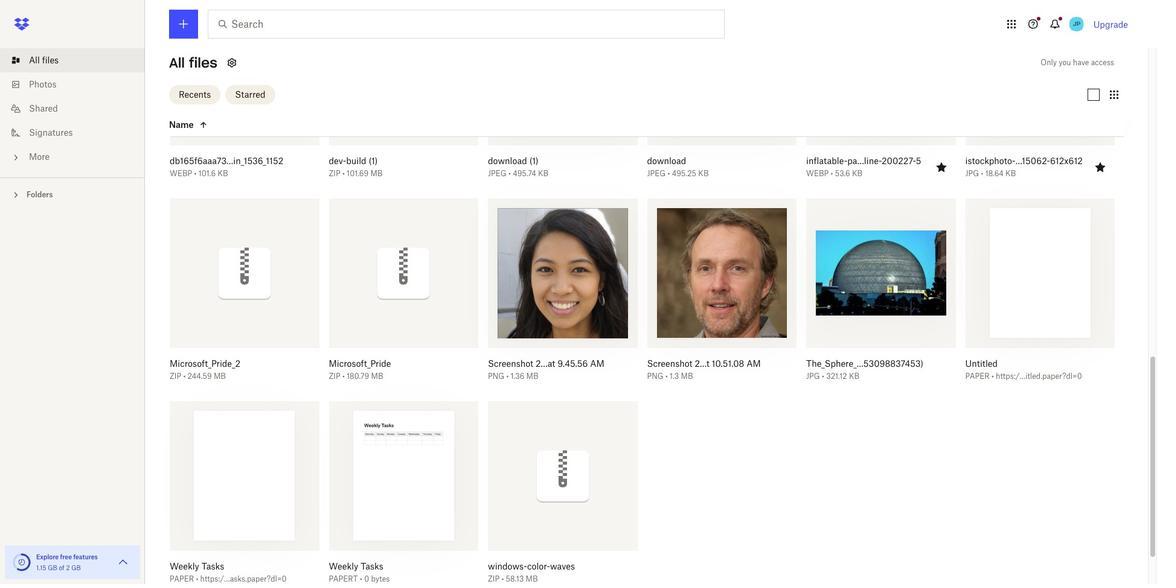 Task type: vqa. For each thing, say whether or not it's contained in the screenshot.
windows-color-waves ZIP • 58.13 MB
yes



Task type: locate. For each thing, give the bounding box(es) containing it.
• left 18.64
[[981, 169, 984, 178]]

mb right the 1.36
[[527, 372, 539, 381]]

1 jpeg from the left
[[488, 169, 507, 178]]

paper inside untitled paper • https:/…itled.paper?dl=0
[[966, 372, 990, 381]]

tasks inside weekly tasks papert • 0 bytes
[[361, 561, 383, 572]]

1 horizontal spatial am
[[747, 359, 761, 369]]

jpeg left 495.25
[[647, 169, 666, 178]]

screenshot inside screenshot 2…t 10.51.08 am png • 1.3 mb
[[647, 359, 693, 369]]

screenshot for screenshot 2…t 10.51.08 am
[[647, 359, 693, 369]]

• left 58.13
[[502, 575, 504, 584]]

download inside "download (1) jpeg • 495.74 kb"
[[488, 156, 527, 166]]

0 vertical spatial jpg
[[966, 169, 979, 178]]

file, weekly tasks.papert row
[[324, 402, 478, 585]]

gb right 2
[[71, 565, 81, 572]]

microsoft_pride button
[[329, 359, 447, 369]]

0 horizontal spatial all files
[[29, 55, 59, 65]]

dropbox image
[[10, 12, 34, 36]]

1 (1) from the left
[[369, 156, 378, 166]]

signatures link
[[10, 121, 145, 145]]

zip left 244.59
[[170, 372, 181, 381]]

screenshot 2…t 10.51.08 am png • 1.3 mb
[[647, 359, 761, 381]]

2 jpeg from the left
[[647, 169, 666, 178]]

zip down "dev-"
[[329, 169, 340, 178]]

am right 10.51.08
[[747, 359, 761, 369]]

only you have access
[[1041, 58, 1115, 67]]

1 horizontal spatial png
[[647, 372, 664, 381]]

zip inside microsoft_pride_2 zip • 244.59 mb
[[170, 372, 181, 381]]

features
[[73, 554, 98, 561]]

istockphoto-…15062-612x612 jpg • 18.64 kb
[[966, 156, 1083, 178]]

file, microsoft_pride_2.zip row
[[165, 199, 319, 389]]

screenshot up 1.3
[[647, 359, 693, 369]]

• left the 1.36
[[506, 372, 509, 381]]

mb down microsoft_pride button
[[371, 372, 383, 381]]

1 horizontal spatial paper
[[966, 372, 990, 381]]

2 download from the left
[[647, 156, 686, 166]]

0 horizontal spatial (1)
[[369, 156, 378, 166]]

all inside list item
[[29, 55, 40, 65]]

1 horizontal spatial all files
[[169, 54, 217, 71]]

0 horizontal spatial gb
[[48, 565, 57, 572]]

webp
[[170, 169, 192, 178], [806, 169, 829, 178]]

files
[[189, 54, 217, 71], [42, 55, 59, 65]]

all files list item
[[0, 48, 145, 72]]

more
[[29, 152, 50, 162]]

1 horizontal spatial webp
[[806, 169, 829, 178]]

paper
[[966, 372, 990, 381], [170, 575, 194, 584]]

1 gb from the left
[[48, 565, 57, 572]]

0 horizontal spatial all
[[29, 55, 40, 65]]

kb down download (1) button
[[538, 169, 549, 178]]

101.69
[[347, 169, 369, 178]]

•
[[194, 169, 197, 178], [342, 169, 345, 178], [509, 169, 511, 178], [668, 169, 670, 178], [831, 169, 833, 178], [981, 169, 984, 178], [183, 372, 186, 381], [342, 372, 345, 381], [506, 372, 509, 381], [666, 372, 668, 381], [822, 372, 825, 381], [992, 372, 994, 381], [196, 575, 198, 584], [360, 575, 362, 584], [502, 575, 504, 584]]

• left 0
[[360, 575, 362, 584]]

2 png from the left
[[647, 372, 664, 381]]

files left folder settings icon
[[189, 54, 217, 71]]

waves
[[550, 561, 575, 572]]

weekly tasks button for weekly tasks paper • https:/…asks.paper?dl=0
[[170, 561, 288, 572]]

• left 1.3
[[666, 372, 668, 381]]

0 horizontal spatial webp
[[170, 169, 192, 178]]

0 vertical spatial paper
[[966, 372, 990, 381]]

• left '53.6'
[[831, 169, 833, 178]]

list containing all files
[[0, 41, 145, 178]]

you
[[1059, 58, 1071, 67]]

1 horizontal spatial weekly tasks button
[[329, 561, 447, 572]]

1 tasks from the left
[[202, 561, 224, 572]]

1 horizontal spatial screenshot
[[647, 359, 693, 369]]

1 weekly from the left
[[170, 561, 199, 572]]

5
[[916, 156, 922, 166]]

bytes
[[371, 575, 390, 584]]

weekly tasks button up bytes
[[329, 561, 447, 572]]

tasks
[[202, 561, 224, 572], [361, 561, 383, 572]]

webp left 101.6
[[170, 169, 192, 178]]

istockphoto-…15062-612x612 button
[[966, 156, 1084, 166]]

recents button
[[169, 85, 221, 104]]

1 horizontal spatial (1)
[[530, 156, 539, 166]]

1 screenshot from the left
[[488, 359, 534, 369]]

kb down 'download' button in the right top of the page
[[699, 169, 709, 178]]

1 horizontal spatial tasks
[[361, 561, 383, 572]]

all files inside list item
[[29, 55, 59, 65]]

495.25
[[672, 169, 697, 178]]

• left 180.79
[[342, 372, 345, 381]]

microsoft_pride
[[329, 359, 391, 369]]

download (1) jpeg • 495.74 kb
[[488, 156, 549, 178]]

am inside screenshot 2…t 10.51.08 am png • 1.3 mb
[[747, 359, 761, 369]]

18.64
[[986, 169, 1004, 178]]

mb down color-
[[526, 575, 538, 584]]

download
[[488, 156, 527, 166], [647, 156, 686, 166]]

jp
[[1073, 20, 1081, 28]]

am right 9.45.56
[[590, 359, 605, 369]]

321.12
[[826, 372, 847, 381]]

screenshot inside screenshot 2…at 9.45.56 am png • 1.36 mb
[[488, 359, 534, 369]]

png inside screenshot 2…t 10.51.08 am png • 1.3 mb
[[647, 372, 664, 381]]

only
[[1041, 58, 1057, 67]]

1 weekly tasks button from the left
[[170, 561, 288, 572]]

0 horizontal spatial download
[[488, 156, 527, 166]]

2 tasks from the left
[[361, 561, 383, 572]]

jpeg left 495.74
[[488, 169, 507, 178]]

1 horizontal spatial jpeg
[[647, 169, 666, 178]]

png
[[488, 372, 505, 381], [647, 372, 664, 381]]

1.15
[[36, 565, 46, 572]]

0 horizontal spatial weekly tasks button
[[170, 561, 288, 572]]

am inside screenshot 2…at 9.45.56 am png • 1.36 mb
[[590, 359, 605, 369]]

screenshot
[[488, 359, 534, 369], [647, 359, 693, 369]]

0 horizontal spatial jpg
[[806, 372, 820, 381]]

0 horizontal spatial files
[[42, 55, 59, 65]]

2 weekly tasks button from the left
[[329, 561, 447, 572]]

1 horizontal spatial files
[[189, 54, 217, 71]]

1 horizontal spatial jpg
[[966, 169, 979, 178]]

download for (1)
[[488, 156, 527, 166]]

• left 495.25
[[668, 169, 670, 178]]

• left 101.69
[[342, 169, 345, 178]]

download up 495.25
[[647, 156, 686, 166]]

microsoft_pride_2
[[170, 359, 241, 369]]

244.59
[[188, 372, 212, 381]]

files up photos
[[42, 55, 59, 65]]

• down untitled
[[992, 372, 994, 381]]

weekly for weekly tasks paper • https:/…asks.paper?dl=0
[[170, 561, 199, 572]]

all files up 'recents'
[[169, 54, 217, 71]]

• inside the "download jpeg • 495.25 kb"
[[668, 169, 670, 178]]

weekly inside weekly tasks paper • https:/…asks.paper?dl=0
[[170, 561, 199, 572]]

list
[[0, 41, 145, 178]]

495.74
[[513, 169, 536, 178]]

1 am from the left
[[590, 359, 605, 369]]

jpeg
[[488, 169, 507, 178], [647, 169, 666, 178]]

pa…line-
[[848, 156, 882, 166]]

all files up photos
[[29, 55, 59, 65]]

gb
[[48, 565, 57, 572], [71, 565, 81, 572]]

jpeg inside the "download jpeg • 495.25 kb"
[[647, 169, 666, 178]]

zip left 180.79
[[329, 372, 340, 381]]

download button
[[647, 156, 765, 166]]

quota usage element
[[12, 553, 31, 573]]

• inside "download (1) jpeg • 495.74 kb"
[[509, 169, 511, 178]]

kb inside the_sphere_…53098837453) jpg • 321.12 kb
[[849, 372, 860, 381]]

the_sphere_…53098837453)
[[806, 359, 924, 369]]

zip down windows- on the left bottom
[[488, 575, 500, 584]]

0 horizontal spatial png
[[488, 372, 505, 381]]

weekly tasks button up "https:/…asks.paper?dl=0"
[[170, 561, 288, 572]]

mb down dev-build (1) button
[[371, 169, 383, 178]]

the_sphere_…53098837453) jpg • 321.12 kb
[[806, 359, 924, 381]]

am for screenshot 2…t 10.51.08 am
[[747, 359, 761, 369]]

mb down microsoft_pride_2 button
[[214, 372, 226, 381]]

zip
[[329, 169, 340, 178], [170, 372, 181, 381], [329, 372, 340, 381], [488, 575, 500, 584]]

jpg down istockphoto-
[[966, 169, 979, 178]]

weekly tasks papert • 0 bytes
[[329, 561, 390, 584]]

• left 321.12
[[822, 372, 825, 381]]

download inside the "download jpeg • 495.25 kb"
[[647, 156, 686, 166]]

weekly tasks button
[[170, 561, 288, 572], [329, 561, 447, 572]]

download up 495.74
[[488, 156, 527, 166]]

free
[[60, 554, 72, 561]]

• inside inflatable-pa…line-200227-5 webp • 53.6 kb
[[831, 169, 833, 178]]

2 screenshot from the left
[[647, 359, 693, 369]]

untitled paper • https:/…itled.paper?dl=0
[[966, 359, 1082, 381]]

png left 1.3
[[647, 372, 664, 381]]

png inside screenshot 2…at 9.45.56 am png • 1.36 mb
[[488, 372, 505, 381]]

all up 'recents'
[[169, 54, 185, 71]]

am
[[590, 359, 605, 369], [747, 359, 761, 369]]

kb right 18.64
[[1006, 169, 1016, 178]]

1 horizontal spatial download
[[647, 156, 686, 166]]

1 vertical spatial jpg
[[806, 372, 820, 381]]

kb down pa…line-
[[852, 169, 863, 178]]

• inside screenshot 2…t 10.51.08 am png • 1.3 mb
[[666, 372, 668, 381]]

weekly inside weekly tasks papert • 0 bytes
[[329, 561, 358, 572]]

0 horizontal spatial jpeg
[[488, 169, 507, 178]]

0
[[364, 575, 369, 584]]

• left 495.74
[[509, 169, 511, 178]]

2 (1) from the left
[[530, 156, 539, 166]]

weekly
[[170, 561, 199, 572], [329, 561, 358, 572]]

png left the 1.36
[[488, 372, 505, 381]]

screenshot 2…at 9.45.56 am button
[[488, 359, 606, 369]]

webp inside inflatable-pa…line-200227-5 webp • 53.6 kb
[[806, 169, 829, 178]]

kb inside inflatable-pa…line-200227-5 webp • 53.6 kb
[[852, 169, 863, 178]]

0 horizontal spatial weekly
[[170, 561, 199, 572]]

101.6
[[199, 169, 216, 178]]

photos link
[[10, 72, 145, 97]]

all
[[169, 54, 185, 71], [29, 55, 40, 65]]

• left "https:/…asks.paper?dl=0"
[[196, 575, 198, 584]]

2 am from the left
[[747, 359, 761, 369]]

file, windows-color-waves.zip row
[[483, 402, 638, 585]]

2 weekly from the left
[[329, 561, 358, 572]]

0 horizontal spatial am
[[590, 359, 605, 369]]

1 download from the left
[[488, 156, 527, 166]]

untitled button
[[966, 359, 1084, 369]]

1 vertical spatial paper
[[170, 575, 194, 584]]

mb inside microsoft_pride_2 zip • 244.59 mb
[[214, 372, 226, 381]]

1 png from the left
[[488, 372, 505, 381]]

0 horizontal spatial paper
[[170, 575, 194, 584]]

untitled
[[966, 359, 998, 369]]

mb right 1.3
[[681, 372, 693, 381]]

(1) right build
[[369, 156, 378, 166]]

tasks up 0
[[361, 561, 383, 572]]

• inside istockphoto-…15062-612x612 jpg • 18.64 kb
[[981, 169, 984, 178]]

58.13
[[506, 575, 524, 584]]

(1) up 495.74
[[530, 156, 539, 166]]

1 webp from the left
[[170, 169, 192, 178]]

tasks inside weekly tasks paper • https:/…asks.paper?dl=0
[[202, 561, 224, 572]]

all files
[[169, 54, 217, 71], [29, 55, 59, 65]]

microsoft_pride zip • 180.79 mb
[[329, 359, 391, 381]]

all up photos
[[29, 55, 40, 65]]

db165f6aaa73…in_1536_1152
[[170, 156, 284, 166]]

• left 101.6
[[194, 169, 197, 178]]

2 webp from the left
[[806, 169, 829, 178]]

tasks up "https:/…asks.paper?dl=0"
[[202, 561, 224, 572]]

microsoft_pride_2 button
[[170, 359, 288, 369]]

0 horizontal spatial screenshot
[[488, 359, 534, 369]]

gb left the 'of'
[[48, 565, 57, 572]]

weekly tasks button inside row
[[170, 561, 288, 572]]

• left 244.59
[[183, 372, 186, 381]]

weekly tasks button for weekly tasks papert • 0 bytes
[[329, 561, 447, 572]]

0 horizontal spatial tasks
[[202, 561, 224, 572]]

mb inside screenshot 2…t 10.51.08 am png • 1.3 mb
[[681, 372, 693, 381]]

• inside microsoft_pride zip • 180.79 mb
[[342, 372, 345, 381]]

webp down inflatable-
[[806, 169, 829, 178]]

kb down db165f6aaa73…in_1536_1152
[[218, 169, 228, 178]]

kb
[[218, 169, 228, 178], [538, 169, 549, 178], [699, 169, 709, 178], [852, 169, 863, 178], [1006, 169, 1016, 178], [849, 372, 860, 381]]

2…t
[[695, 359, 710, 369]]

screenshot up the 1.36
[[488, 359, 534, 369]]

jpg left 321.12
[[806, 372, 820, 381]]

weekly tasks button inside row
[[329, 561, 447, 572]]

kb down the_sphere_…53098837453)
[[849, 372, 860, 381]]

jpg inside istockphoto-…15062-612x612 jpg • 18.64 kb
[[966, 169, 979, 178]]

1.36
[[511, 372, 525, 381]]

1 horizontal spatial gb
[[71, 565, 81, 572]]

1 horizontal spatial weekly
[[329, 561, 358, 572]]



Task type: describe. For each thing, give the bounding box(es) containing it.
kb inside istockphoto-…15062-612x612 jpg • 18.64 kb
[[1006, 169, 1016, 178]]

png for screenshot 2…t 10.51.08 am
[[647, 372, 664, 381]]

windows-color-waves button
[[488, 561, 606, 572]]

png for screenshot 2…at 9.45.56 am
[[488, 372, 505, 381]]

screenshot 2…at 9.45.56 am png • 1.36 mb
[[488, 359, 605, 381]]

jpeg inside "download (1) jpeg • 495.74 kb"
[[488, 169, 507, 178]]

microsoft_pride_2 zip • 244.59 mb
[[170, 359, 241, 381]]

signatures
[[29, 127, 73, 138]]

file, untitled.paper row
[[961, 199, 1115, 389]]

the_sphere_…53098837453) button
[[806, 359, 925, 369]]

download for jpeg
[[647, 156, 686, 166]]

recents
[[179, 89, 211, 99]]

screenshot 2…t 10.51.08 am button
[[647, 359, 765, 369]]

…15062-
[[1016, 156, 1050, 166]]

inflatable-
[[806, 156, 848, 166]]

jp button
[[1067, 14, 1087, 34]]

inflatable-pa…line-200227-5 button
[[806, 156, 925, 166]]

200227-
[[882, 156, 916, 166]]

53.6
[[835, 169, 850, 178]]

Search in folder "Dropbox" text field
[[231, 17, 700, 31]]

weekly for weekly tasks papert • 0 bytes
[[329, 561, 358, 572]]

photos
[[29, 79, 56, 89]]

db165f6aaa73…in_1536_1152 webp • 101.6 kb
[[170, 156, 284, 178]]

all files link
[[10, 48, 145, 72]]

10.51.08
[[712, 359, 744, 369]]

download (1) button
[[488, 156, 606, 166]]

upgrade link
[[1094, 19, 1128, 29]]

screenshot for screenshot 2…at 9.45.56 am
[[488, 359, 534, 369]]

access
[[1091, 58, 1115, 67]]

db165f6aaa73…in_1536_1152 button
[[170, 156, 288, 166]]

folders
[[27, 190, 53, 199]]

zip inside microsoft_pride zip • 180.79 mb
[[329, 372, 340, 381]]

shared
[[29, 103, 58, 114]]

kb inside 'db165f6aaa73…in_1536_1152 webp • 101.6 kb'
[[218, 169, 228, 178]]

windows-color-waves zip • 58.13 mb
[[488, 561, 575, 584]]

folder settings image
[[225, 56, 239, 70]]

file, screenshot 2023-10-19 at 9.45.56 am.png row
[[483, 199, 638, 389]]

weekly tasks paper • https:/…asks.paper?dl=0
[[170, 561, 287, 584]]

file, weekly tasks.paper row
[[165, 402, 319, 585]]

inflatable-pa…line-200227-5 webp • 53.6 kb
[[806, 156, 922, 178]]

mb inside microsoft_pride zip • 180.79 mb
[[371, 372, 383, 381]]

download jpeg • 495.25 kb
[[647, 156, 709, 178]]

• inside windows-color-waves zip • 58.13 mb
[[502, 575, 504, 584]]

2…at
[[536, 359, 555, 369]]

• inside the_sphere_…53098837453) jpg • 321.12 kb
[[822, 372, 825, 381]]

starred button
[[225, 85, 275, 104]]

kb inside "download (1) jpeg • 495.74 kb"
[[538, 169, 549, 178]]

180.79
[[347, 372, 369, 381]]

dev-build (1) button
[[329, 156, 447, 166]]

name button
[[169, 117, 271, 132]]

• inside 'db165f6aaa73…in_1536_1152 webp • 101.6 kb'
[[194, 169, 197, 178]]

https:/…itled.paper?dl=0
[[996, 372, 1082, 381]]

istockphoto-
[[966, 156, 1016, 166]]

tasks for weekly tasks paper • https:/…asks.paper?dl=0
[[202, 561, 224, 572]]

more image
[[10, 152, 22, 164]]

file, the_sphere_at_the_venetian_resort_(53098837453).jpg row
[[802, 199, 956, 389]]

• inside weekly tasks paper • https:/…asks.paper?dl=0
[[196, 575, 198, 584]]

name
[[169, 119, 194, 130]]

of
[[59, 565, 64, 572]]

shared link
[[10, 97, 145, 121]]

mb inside dev-build (1) zip • 101.69 mb
[[371, 169, 383, 178]]

• inside dev-build (1) zip • 101.69 mb
[[342, 169, 345, 178]]

• inside weekly tasks papert • 0 bytes
[[360, 575, 362, 584]]

explore free features 1.15 gb of 2 gb
[[36, 554, 98, 572]]

starred
[[235, 89, 266, 99]]

build
[[346, 156, 366, 166]]

upgrade
[[1094, 19, 1128, 29]]

• inside screenshot 2…at 9.45.56 am png • 1.36 mb
[[506, 372, 509, 381]]

explore
[[36, 554, 59, 561]]

kb inside the "download jpeg • 495.25 kb"
[[699, 169, 709, 178]]

mb inside windows-color-waves zip • 58.13 mb
[[526, 575, 538, 584]]

(1) inside "download (1) jpeg • 495.74 kb"
[[530, 156, 539, 166]]

files inside list item
[[42, 55, 59, 65]]

paper inside weekly tasks paper • https:/…asks.paper?dl=0
[[170, 575, 194, 584]]

2 gb from the left
[[71, 565, 81, 572]]

am for screenshot 2…at 9.45.56 am
[[590, 359, 605, 369]]

dev-build (1) zip • 101.69 mb
[[329, 156, 383, 178]]

(1) inside dev-build (1) zip • 101.69 mb
[[369, 156, 378, 166]]

612x612
[[1050, 156, 1083, 166]]

file, microsoft_pride.zip row
[[324, 199, 478, 389]]

• inside untitled paper • https:/…itled.paper?dl=0
[[992, 372, 994, 381]]

tasks for weekly tasks papert • 0 bytes
[[361, 561, 383, 572]]

have
[[1073, 58, 1089, 67]]

1.3
[[670, 372, 679, 381]]

mb inside screenshot 2…at 9.45.56 am png • 1.36 mb
[[527, 372, 539, 381]]

2
[[66, 565, 70, 572]]

1 horizontal spatial all
[[169, 54, 185, 71]]

papert
[[329, 575, 358, 584]]

jpg inside the_sphere_…53098837453) jpg • 321.12 kb
[[806, 372, 820, 381]]

folders button
[[0, 185, 145, 204]]

dev-
[[329, 156, 346, 166]]

windows-
[[488, 561, 527, 572]]

9.45.56
[[558, 359, 588, 369]]

zip inside dev-build (1) zip • 101.69 mb
[[329, 169, 340, 178]]

• inside microsoft_pride_2 zip • 244.59 mb
[[183, 372, 186, 381]]

color-
[[527, 561, 550, 572]]

file, screenshot 2023-11-13 at 10.51.08 am.png row
[[642, 199, 797, 389]]

https:/…asks.paper?dl=0
[[200, 575, 287, 584]]

webp inside 'db165f6aaa73…in_1536_1152 webp • 101.6 kb'
[[170, 169, 192, 178]]

zip inside windows-color-waves zip • 58.13 mb
[[488, 575, 500, 584]]



